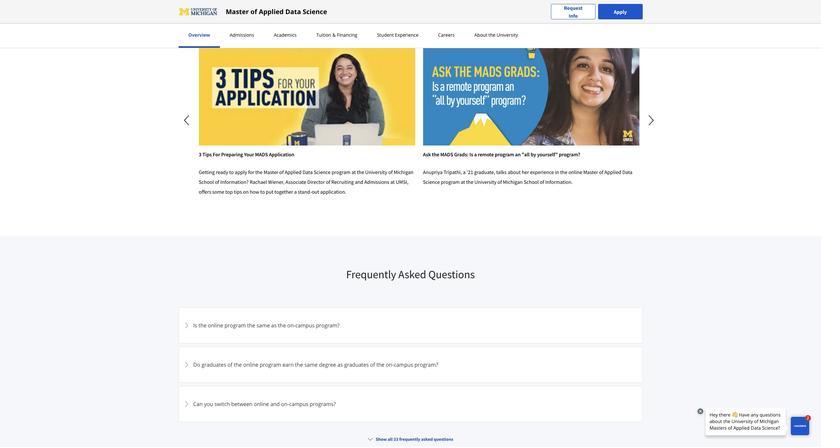 Task type: vqa. For each thing, say whether or not it's contained in the screenshot.
the topmost on-
yes



Task type: locate. For each thing, give the bounding box(es) containing it.
1 vertical spatial program?
[[316, 322, 340, 329]]

1 vertical spatial a
[[463, 169, 466, 176]]

1 mads from the left
[[255, 151, 268, 158]]

rachael
[[250, 179, 267, 185]]

a
[[475, 151, 477, 158], [463, 169, 466, 176], [295, 189, 297, 195]]

at left umsi,
[[391, 179, 395, 185]]

1 horizontal spatial master
[[264, 169, 279, 176]]

apply button
[[599, 4, 643, 19]]

school inside 'getting ready to apply for the master of applied data science program at the university of michigan school of information? rachael wiener, associate director of recruiting and admissions at umsi, offers some top tips on how to put together a stand-out application.'
[[199, 179, 214, 185]]

1 horizontal spatial admissions
[[365, 179, 390, 185]]

0 horizontal spatial as
[[271, 322, 277, 329]]

at up recruiting
[[352, 169, 356, 176]]

0 horizontal spatial same
[[257, 322, 270, 329]]

1 horizontal spatial program?
[[415, 362, 439, 369]]

chevron right image for can
[[183, 401, 191, 409]]

program inside the anupriya tripathi, a '21 graduate, talks about her experience in the online master of applied data science program at the university of michigan school of information.
[[441, 179, 460, 185]]

science up director
[[314, 169, 331, 176]]

1 vertical spatial science
[[314, 169, 331, 176]]

2 horizontal spatial applied
[[605, 169, 622, 176]]

master inside 'getting ready to apply for the master of applied data science program at the university of michigan school of information? rachael wiener, associate director of recruiting and admissions at umsi, offers some top tips on how to put together a stand-out application.'
[[264, 169, 279, 176]]

2 vertical spatial university
[[475, 179, 497, 185]]

1 vertical spatial on-
[[386, 362, 394, 369]]

show all 33 frequently asked questions
[[376, 437, 454, 443]]

online inside list item
[[243, 362, 259, 369]]

collapsed list
[[179, 308, 643, 448]]

0 horizontal spatial university
[[366, 169, 388, 176]]

frequently asked questions
[[347, 268, 475, 282]]

show
[[376, 437, 387, 443]]

0 vertical spatial michigan
[[394, 169, 414, 176]]

and inside 'getting ready to apply for the master of applied data science program at the university of michigan school of information? rachael wiener, associate director of recruiting and admissions at umsi, offers some top tips on how to put together a stand-out application.'
[[355, 179, 364, 185]]

michigan down about
[[504, 179, 523, 185]]

information.
[[546, 179, 573, 185]]

frequently
[[347, 268, 397, 282]]

anupriya tripathi, a '21 graduate, talks about her experience in the online master of applied data science program at the university of michigan school of information.
[[423, 169, 633, 185]]

chevron right image inside is the online program the same as the on-campus program? dropdown button
[[183, 322, 191, 330]]

2 graduates from the left
[[345, 362, 369, 369]]

school down getting at the top of the page
[[199, 179, 214, 185]]

2 vertical spatial on-
[[281, 401, 289, 408]]

university inside the anupriya tripathi, a '21 graduate, talks about her experience in the online master of applied data science program at the university of michigan school of information.
[[475, 179, 497, 185]]

2 vertical spatial science
[[423, 179, 440, 185]]

same inside list item
[[305, 362, 318, 369]]

0 horizontal spatial master
[[226, 7, 249, 16]]

0 vertical spatial a
[[475, 151, 477, 158]]

2 chevron right image from the top
[[183, 361, 191, 369]]

a left remote
[[475, 151, 477, 158]]

getting ready to apply for the master of applied data science program at the university of michigan school of information? rachael wiener, associate director of recruiting and admissions at umsi, offers some top tips on how to put together a stand-out application.
[[199, 169, 414, 195]]

3 chevron right image from the top
[[183, 401, 191, 409]]

2 horizontal spatial data
[[623, 169, 633, 176]]

online inside the anupriya tripathi, a '21 graduate, talks about her experience in the online master of applied data science program at the university of michigan school of information.
[[569, 169, 583, 176]]

1 vertical spatial and
[[271, 401, 280, 408]]

is the online program the same as the on-campus program?
[[193, 322, 340, 329]]

admissions inside 'getting ready to apply for the master of applied data science program at the university of michigan school of information? rachael wiener, associate director of recruiting and admissions at umsi, offers some top tips on how to put together a stand-out application.'
[[365, 179, 390, 185]]

program inside 'getting ready to apply for the master of applied data science program at the university of michigan school of information? rachael wiener, associate director of recruiting and admissions at umsi, offers some top tips on how to put together a stand-out application.'
[[332, 169, 351, 176]]

tuition & financing
[[317, 32, 358, 38]]

student
[[377, 32, 394, 38]]

is inside "link"
[[470, 151, 474, 158]]

school inside the anupriya tripathi, a '21 graduate, talks about her experience in the online master of applied data science program at the university of michigan school of information.
[[524, 179, 539, 185]]

student experience
[[377, 32, 419, 38]]

science
[[303, 7, 327, 16], [314, 169, 331, 176], [423, 179, 440, 185]]

2 vertical spatial chevron right image
[[183, 401, 191, 409]]

1 school from the left
[[199, 179, 214, 185]]

3 tips for preparing your mads application link
[[199, 36, 416, 159]]

experience
[[395, 32, 419, 38]]

a left stand-
[[295, 189, 297, 195]]

tuition
[[317, 32, 332, 38]]

2 horizontal spatial master
[[584, 169, 599, 176]]

master
[[226, 7, 249, 16], [264, 169, 279, 176], [584, 169, 599, 176]]

0 horizontal spatial graduates
[[202, 362, 226, 369]]

applied inside the anupriya tripathi, a '21 graduate, talks about her experience in the online master of applied data science program at the university of michigan school of information.
[[605, 169, 622, 176]]

and
[[355, 179, 364, 185], [271, 401, 280, 408]]

the
[[489, 32, 496, 38], [432, 151, 440, 158], [256, 169, 263, 176], [357, 169, 365, 176], [561, 169, 568, 176], [467, 179, 474, 185], [199, 322, 207, 329], [247, 322, 255, 329], [278, 322, 286, 329], [234, 362, 242, 369], [295, 362, 303, 369], [377, 362, 385, 369]]

2 mads from the left
[[441, 151, 454, 158]]

go to next slide image
[[644, 112, 659, 128]]

can
[[193, 401, 203, 408]]

admissions link
[[228, 32, 256, 38]]

0 horizontal spatial is
[[193, 322, 197, 329]]

on- inside is the online program the same as the on-campus program? dropdown button
[[288, 322, 296, 329]]

science inside 'getting ready to apply for the master of applied data science program at the university of michigan school of information? rachael wiener, associate director of recruiting and admissions at umsi, offers some top tips on how to put together a stand-out application.'
[[314, 169, 331, 176]]

student experience link
[[375, 32, 421, 38]]

chevron right image for is
[[183, 322, 191, 330]]

0 horizontal spatial michigan
[[394, 169, 414, 176]]

graduates
[[202, 362, 226, 369], [345, 362, 369, 369]]

0 vertical spatial is
[[470, 151, 474, 158]]

stand-
[[298, 189, 312, 195]]

program?
[[559, 151, 581, 158], [316, 322, 340, 329], [415, 362, 439, 369]]

1 vertical spatial chevron right image
[[183, 361, 191, 369]]

1 chevron right image from the top
[[183, 322, 191, 330]]

program inside list item
[[225, 322, 246, 329]]

0 horizontal spatial school
[[199, 179, 214, 185]]

1 horizontal spatial is
[[470, 151, 474, 158]]

chevron right image inside do graduates of the online program earn the same degree as graduates of the on-campus program? dropdown button
[[183, 361, 191, 369]]

1 horizontal spatial as
[[338, 362, 343, 369]]

1 horizontal spatial at
[[391, 179, 395, 185]]

mads
[[255, 151, 268, 158], [441, 151, 454, 158]]

1 vertical spatial campus
[[394, 362, 414, 369]]

1 vertical spatial same
[[305, 362, 318, 369]]

0 vertical spatial program?
[[559, 151, 581, 158]]

by
[[531, 151, 537, 158]]

school down the her
[[524, 179, 539, 185]]

2 school from the left
[[524, 179, 539, 185]]

is
[[470, 151, 474, 158], [193, 322, 197, 329]]

overview
[[189, 32, 210, 38]]

admissions
[[230, 32, 254, 38], [365, 179, 390, 185]]

associate
[[286, 179, 307, 185]]

0 vertical spatial chevron right image
[[183, 322, 191, 330]]

1 horizontal spatial graduates
[[345, 362, 369, 369]]

a left '21
[[463, 169, 466, 176]]

mads right 'your' on the left of the page
[[255, 151, 268, 158]]

of
[[251, 7, 257, 16], [280, 169, 284, 176], [389, 169, 393, 176], [600, 169, 604, 176], [215, 179, 220, 185], [326, 179, 331, 185], [498, 179, 503, 185], [540, 179, 545, 185], [228, 362, 233, 369], [371, 362, 376, 369]]

to left apply
[[229, 169, 234, 176]]

umsi,
[[396, 179, 409, 185]]

0 vertical spatial campus
[[296, 322, 315, 329]]

0 vertical spatial university
[[497, 32, 519, 38]]

1 vertical spatial admissions
[[365, 179, 390, 185]]

&
[[333, 32, 336, 38]]

1 horizontal spatial applied
[[285, 169, 302, 176]]

careers link
[[437, 32, 457, 38]]

1 horizontal spatial university
[[475, 179, 497, 185]]

university of michigan image
[[179, 6, 218, 17]]

university
[[497, 32, 519, 38], [366, 169, 388, 176], [475, 179, 497, 185]]

data
[[286, 7, 301, 16], [303, 169, 313, 176], [623, 169, 633, 176]]

experience
[[531, 169, 555, 176]]

1 vertical spatial to
[[261, 189, 265, 195]]

school
[[199, 179, 214, 185], [524, 179, 539, 185]]

science up the "tuition"
[[303, 7, 327, 16]]

michigan up umsi,
[[394, 169, 414, 176]]

chevron right image
[[183, 322, 191, 330], [183, 361, 191, 369], [183, 401, 191, 409]]

on-
[[288, 322, 296, 329], [386, 362, 394, 369], [281, 401, 289, 408]]

0 vertical spatial to
[[229, 169, 234, 176]]

0 horizontal spatial mads
[[255, 151, 268, 158]]

program
[[495, 151, 515, 158], [332, 169, 351, 176], [441, 179, 460, 185], [225, 322, 246, 329], [260, 362, 281, 369]]

mads inside "link"
[[441, 151, 454, 158]]

1 horizontal spatial school
[[524, 179, 539, 185]]

to left put
[[261, 189, 265, 195]]

michigan
[[394, 169, 414, 176], [504, 179, 523, 185]]

on- inside do graduates of the online program earn the same degree as graduates of the on-campus program? dropdown button
[[386, 362, 394, 369]]

2 vertical spatial a
[[295, 189, 297, 195]]

online inside list item
[[208, 322, 223, 329]]

2 horizontal spatial at
[[461, 179, 466, 185]]

request
[[565, 4, 583, 11]]

can you switch between online and on-campus programs? list item
[[179, 387, 643, 423]]

graduates right degree
[[345, 362, 369, 369]]

0 vertical spatial science
[[303, 7, 327, 16]]

to
[[229, 169, 234, 176], [261, 189, 265, 195]]

1 vertical spatial michigan
[[504, 179, 523, 185]]

1 horizontal spatial michigan
[[504, 179, 523, 185]]

1 vertical spatial university
[[366, 169, 388, 176]]

1 vertical spatial is
[[193, 322, 197, 329]]

0 vertical spatial as
[[271, 322, 277, 329]]

at
[[352, 169, 356, 176], [391, 179, 395, 185], [461, 179, 466, 185]]

program inside list item
[[260, 362, 281, 369]]

questions
[[434, 437, 454, 443]]

a inside 'getting ready to apply for the master of applied data science program at the university of michigan school of information? rachael wiener, associate director of recruiting and admissions at umsi, offers some top tips on how to put together a stand-out application.'
[[295, 189, 297, 195]]

ask the mads grads: is a remote program an "all by yourself" program? link
[[423, 36, 640, 159]]

1 horizontal spatial data
[[303, 169, 313, 176]]

1 horizontal spatial to
[[261, 189, 265, 195]]

tips
[[234, 189, 242, 195]]

2 horizontal spatial program?
[[559, 151, 581, 158]]

0 vertical spatial same
[[257, 322, 270, 329]]

chevron right image inside can you switch between online and on-campus programs? dropdown button
[[183, 401, 191, 409]]

2 horizontal spatial a
[[475, 151, 477, 158]]

yourself"
[[538, 151, 558, 158]]

tripathi,
[[444, 169, 462, 176]]

talks
[[497, 169, 507, 176]]

0 horizontal spatial to
[[229, 169, 234, 176]]

michigan inside 'getting ready to apply for the master of applied data science program at the university of michigan school of information? rachael wiener, associate director of recruiting and admissions at umsi, offers some top tips on how to put together a stand-out application.'
[[394, 169, 414, 176]]

0 horizontal spatial a
[[295, 189, 297, 195]]

0 vertical spatial on-
[[288, 322, 296, 329]]

1 horizontal spatial a
[[463, 169, 466, 176]]

about
[[508, 169, 521, 176]]

online
[[569, 169, 583, 176], [208, 322, 223, 329], [243, 362, 259, 369], [254, 401, 269, 408]]

2 vertical spatial program?
[[415, 362, 439, 369]]

1 horizontal spatial and
[[355, 179, 364, 185]]

graduates right do
[[202, 362, 226, 369]]

data inside 'getting ready to apply for the master of applied data science program at the university of michigan school of information? rachael wiener, associate director of recruiting and admissions at umsi, offers some top tips on how to put together a stand-out application.'
[[303, 169, 313, 176]]

same
[[257, 322, 270, 329], [305, 362, 318, 369]]

0 vertical spatial and
[[355, 179, 364, 185]]

0 horizontal spatial admissions
[[230, 32, 254, 38]]

science down anupriya in the top right of the page
[[423, 179, 440, 185]]

1 vertical spatial as
[[338, 362, 343, 369]]

0 horizontal spatial and
[[271, 401, 280, 408]]

at inside the anupriya tripathi, a '21 graduate, talks about her experience in the online master of applied data science program at the university of michigan school of information.
[[461, 179, 466, 185]]

ask the mads grads: is a remote program an "all by yourself" program? image
[[423, 36, 640, 146]]

33
[[394, 437, 399, 443]]

list item
[[179, 426, 643, 448]]

0 horizontal spatial program?
[[316, 322, 340, 329]]

science inside the anupriya tripathi, a '21 graduate, talks about her experience in the online master of applied data science program at the university of michigan school of information.
[[423, 179, 440, 185]]

1 horizontal spatial same
[[305, 362, 318, 369]]

at down tripathi, at the top right of the page
[[461, 179, 466, 185]]

1 horizontal spatial mads
[[441, 151, 454, 158]]

information?
[[221, 179, 249, 185]]

mads left grads: at the right top of the page
[[441, 151, 454, 158]]



Task type: describe. For each thing, give the bounding box(es) containing it.
graduate,
[[475, 169, 496, 176]]

anupriya
[[423, 169, 443, 176]]

on- inside can you switch between online and on-campus programs? dropdown button
[[281, 401, 289, 408]]

application
[[269, 151, 295, 158]]

offers
[[199, 189, 211, 195]]

as inside list item
[[271, 322, 277, 329]]

top
[[226, 189, 233, 195]]

program? inside list item
[[316, 322, 340, 329]]

online inside can you switch between online and on-campus programs? dropdown button
[[254, 401, 269, 408]]

request info button
[[552, 4, 596, 20]]

a inside 'ask the mads grads: is a remote program an "all by yourself" program?' "link"
[[475, 151, 477, 158]]

for
[[248, 169, 255, 176]]

out
[[312, 189, 320, 195]]

recruiting
[[332, 179, 354, 185]]

program? inside list item
[[415, 362, 439, 369]]

go to previous slide image
[[184, 115, 189, 125]]

grads:
[[455, 151, 469, 158]]

go to previous slide image
[[180, 112, 195, 128]]

michigan inside the anupriya tripathi, a '21 graduate, talks about her experience in the online master of applied data science program at the university of michigan school of information.
[[504, 179, 523, 185]]

can you switch between online and on-campus programs?
[[193, 401, 336, 408]]

2 vertical spatial campus
[[289, 401, 309, 408]]

ask
[[423, 151, 431, 158]]

apply
[[235, 169, 247, 176]]

is the online program the same as the on-campus program? button
[[183, 312, 639, 340]]

put
[[266, 189, 274, 195]]

an
[[516, 151, 521, 158]]

is the online program the same as the on-campus program? list item
[[179, 308, 643, 344]]

the inside "link"
[[432, 151, 440, 158]]

asked
[[399, 268, 427, 282]]

request info
[[565, 4, 583, 19]]

a inside the anupriya tripathi, a '21 graduate, talks about her experience in the online master of applied data science program at the university of michigan school of information.
[[463, 169, 466, 176]]

chevron right image for do
[[183, 361, 191, 369]]

some
[[212, 189, 224, 195]]

between
[[232, 401, 253, 408]]

'21
[[467, 169, 474, 176]]

do
[[193, 362, 200, 369]]

your
[[244, 151, 254, 158]]

do graduates of the online program earn the same degree as graduates of the on-campus program? list item
[[179, 347, 643, 383]]

3 tips for preparing your mads application image
[[199, 36, 416, 146]]

questions
[[429, 268, 475, 282]]

financing
[[337, 32, 358, 38]]

director
[[308, 179, 325, 185]]

do graduates of the online program earn the same degree as graduates of the on-campus program?
[[193, 362, 439, 369]]

remote
[[478, 151, 494, 158]]

0 vertical spatial admissions
[[230, 32, 254, 38]]

tuition & financing link
[[315, 32, 360, 38]]

switch
[[215, 401, 230, 408]]

together
[[275, 189, 293, 195]]

3 tips for preparing your mads application
[[199, 151, 295, 158]]

ask the mads grads: is a remote program an "all by yourself" program?
[[423, 151, 581, 158]]

overview link
[[187, 32, 212, 38]]

application.
[[321, 189, 347, 195]]

careers
[[439, 32, 455, 38]]

program inside "link"
[[495, 151, 515, 158]]

for
[[213, 151, 220, 158]]

0 horizontal spatial data
[[286, 7, 301, 16]]

same inside list item
[[257, 322, 270, 329]]

campus inside list item
[[296, 322, 315, 329]]

ready
[[216, 169, 228, 176]]

0 horizontal spatial at
[[352, 169, 356, 176]]

do graduates of the online program earn the same degree as graduates of the on-campus program? button
[[183, 351, 639, 379]]

master inside the anupriya tripathi, a '21 graduate, talks about her experience in the online master of applied data science program at the university of michigan school of information.
[[584, 169, 599, 176]]

you
[[204, 401, 213, 408]]

about
[[475, 32, 488, 38]]

as inside list item
[[338, 362, 343, 369]]

program? inside "link"
[[559, 151, 581, 158]]

3
[[199, 151, 202, 158]]

asked
[[422, 437, 433, 443]]

0 horizontal spatial applied
[[259, 7, 284, 16]]

academics link
[[272, 32, 299, 38]]

about the university link
[[473, 32, 521, 38]]

tips
[[203, 151, 212, 158]]

university inside 'getting ready to apply for the master of applied data science program at the university of michigan school of information? rachael wiener, associate director of recruiting and admissions at umsi, offers some top tips on how to put together a stand-out application.'
[[366, 169, 388, 176]]

all
[[388, 437, 393, 443]]

on
[[243, 189, 249, 195]]

apply
[[614, 8, 628, 15]]

1 graduates from the left
[[202, 362, 226, 369]]

applied inside 'getting ready to apply for the master of applied data science program at the university of michigan school of information? rachael wiener, associate director of recruiting and admissions at umsi, offers some top tips on how to put together a stand-out application.'
[[285, 169, 302, 176]]

2 horizontal spatial university
[[497, 32, 519, 38]]

info
[[569, 12, 578, 19]]

in
[[556, 169, 560, 176]]

data inside the anupriya tripathi, a '21 graduate, talks about her experience in the online master of applied data science program at the university of michigan school of information.
[[623, 169, 633, 176]]

getting
[[199, 169, 215, 176]]

can you switch between online and on-campus programs? button
[[183, 391, 639, 418]]

her
[[522, 169, 530, 176]]

wiener,
[[268, 179, 285, 185]]

earn
[[283, 362, 294, 369]]

"all
[[522, 151, 530, 158]]

programs?
[[310, 401, 336, 408]]

academics
[[274, 32, 297, 38]]

and inside dropdown button
[[271, 401, 280, 408]]

show all 33 frequently asked questions button
[[366, 434, 456, 446]]

is inside dropdown button
[[193, 322, 197, 329]]

how
[[250, 189, 260, 195]]

frequently
[[400, 437, 421, 443]]

degree
[[319, 362, 336, 369]]

preparing
[[221, 151, 243, 158]]



